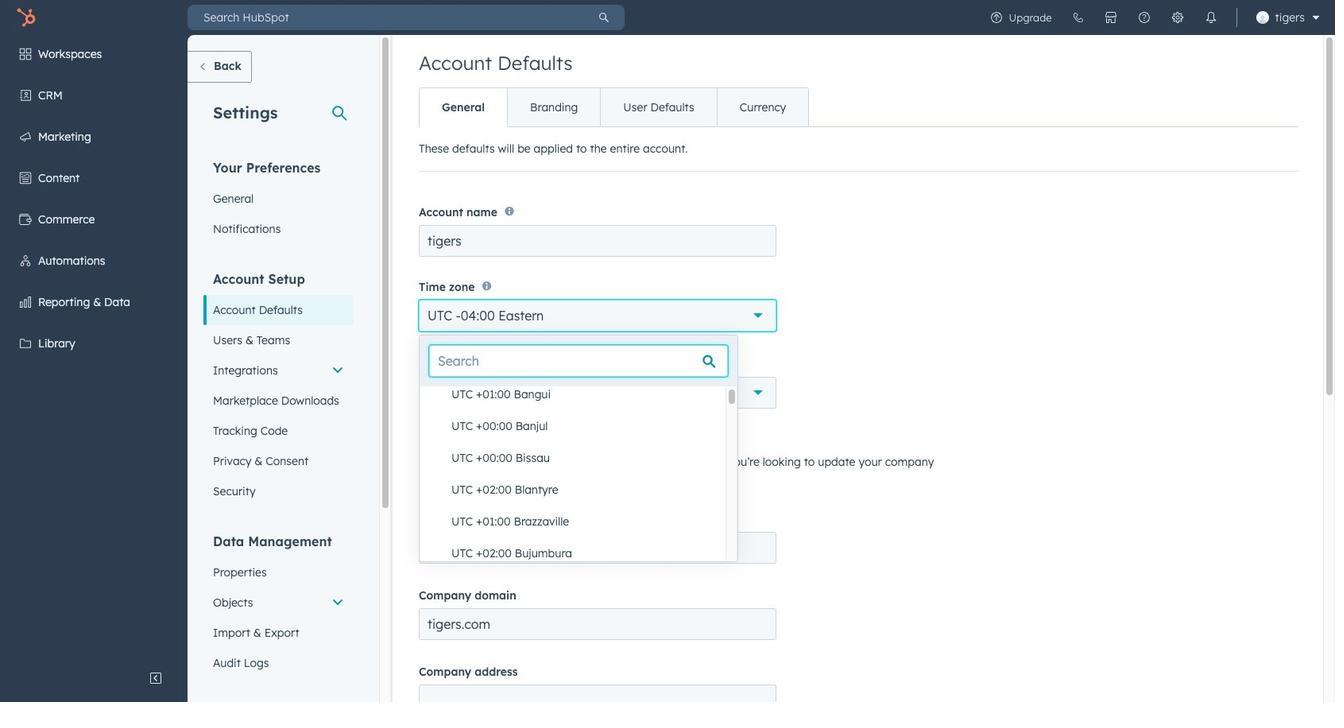 Task type: locate. For each thing, give the bounding box(es) containing it.
None text field
[[419, 225, 777, 257], [419, 532, 777, 564], [419, 608, 777, 640], [419, 225, 777, 257], [419, 532, 777, 564], [419, 608, 777, 640]]

None text field
[[419, 685, 777, 702]]

navigation
[[419, 87, 810, 127]]

list box
[[420, 156, 726, 702]]

Search HubSpot search field
[[188, 5, 584, 30]]

None field
[[420, 124, 738, 702]]

notifications image
[[1205, 11, 1218, 24]]

your preferences element
[[204, 159, 354, 244]]

menu
[[980, 0, 1326, 35], [0, 35, 188, 662]]

marketplaces image
[[1105, 11, 1118, 24]]



Task type: describe. For each thing, give the bounding box(es) containing it.
account setup element
[[204, 270, 354, 507]]

howard n/a image
[[1257, 11, 1270, 24]]

help image
[[1138, 11, 1151, 24]]

0 horizontal spatial menu
[[0, 35, 188, 662]]

settings image
[[1172, 11, 1184, 24]]

1 horizontal spatial menu
[[980, 0, 1326, 35]]

data management element
[[204, 533, 354, 678]]

Search search field
[[429, 345, 728, 377]]



Task type: vqa. For each thing, say whether or not it's contained in the screenshot.
emails
no



